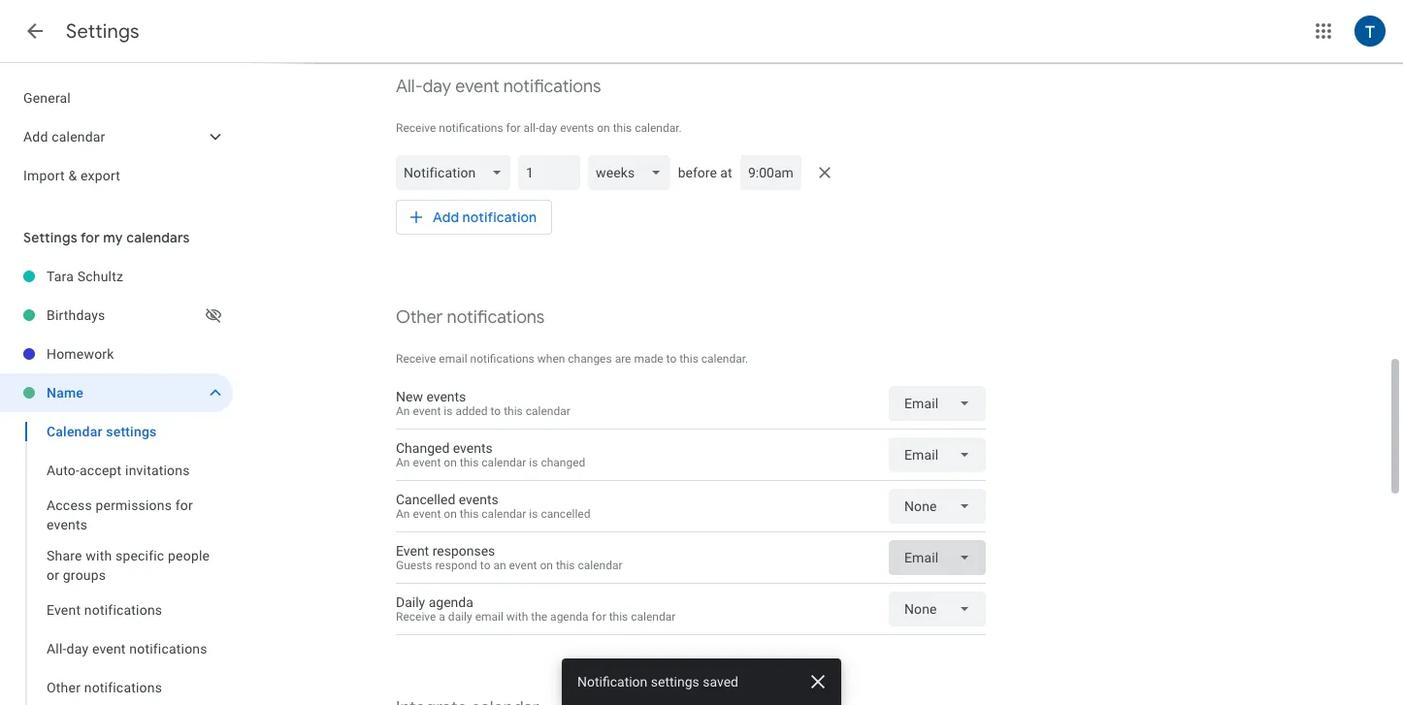 Task type: vqa. For each thing, say whether or not it's contained in the screenshot.
saved
yes



Task type: locate. For each thing, give the bounding box(es) containing it.
are
[[615, 352, 631, 366]]

calendar settings
[[47, 424, 157, 440]]

1 vertical spatial other
[[47, 680, 81, 696]]

2 receive from the top
[[396, 352, 436, 366]]

calendar
[[52, 129, 105, 145], [526, 405, 570, 418], [482, 456, 526, 470], [482, 508, 526, 521], [578, 559, 623, 573], [631, 610, 676, 624]]

settings for my calendars
[[23, 229, 190, 246]]

this up notification
[[609, 610, 628, 624]]

cancelled
[[396, 492, 455, 508]]

an
[[493, 559, 506, 573]]

is inside cancelled events an event on this calendar is cancelled
[[529, 508, 538, 521]]

calendar inside event responses guests respond to an event on this calendar
[[578, 559, 623, 573]]

0 horizontal spatial other
[[47, 680, 81, 696]]

event up receive notifications for all-day events on this calendar.
[[455, 76, 499, 98]]

1 week before at 9am element
[[396, 151, 986, 194]]

0 vertical spatial calendar.
[[635, 121, 682, 135]]

event
[[455, 76, 499, 98], [413, 405, 441, 418], [413, 456, 441, 470], [413, 508, 441, 521], [509, 559, 537, 573], [92, 641, 126, 657]]

made
[[634, 352, 663, 366]]

1 vertical spatial calendar.
[[701, 352, 748, 366]]

event
[[396, 543, 429, 559], [47, 603, 81, 618]]

an
[[396, 405, 410, 418], [396, 456, 410, 470], [396, 508, 410, 521]]

0 vertical spatial email
[[439, 352, 467, 366]]

all- inside group
[[47, 641, 67, 657]]

calendar down when
[[526, 405, 570, 418]]

an up changed
[[396, 405, 410, 418]]

to left an
[[480, 559, 491, 573]]

0 vertical spatial all-
[[396, 76, 423, 98]]

2 an from the top
[[396, 456, 410, 470]]

1 vertical spatial an
[[396, 456, 410, 470]]

event down or
[[47, 603, 81, 618]]

agenda right the
[[550, 610, 589, 624]]

0 vertical spatial with
[[86, 548, 112, 564]]

agenda
[[429, 595, 473, 610], [550, 610, 589, 624]]

notification settings saved
[[577, 674, 738, 690]]

add up import
[[23, 129, 48, 145]]

1 receive from the top
[[396, 121, 436, 135]]

an up guests
[[396, 508, 410, 521]]

settings for notification
[[651, 674, 699, 690]]

an inside new events an event is added to this calendar
[[396, 405, 410, 418]]

1 horizontal spatial day
[[423, 76, 451, 98]]

changed
[[541, 456, 585, 470]]

events inside cancelled events an event on this calendar is cancelled
[[459, 492, 499, 508]]

a
[[439, 610, 445, 624]]

0 vertical spatial to
[[666, 352, 677, 366]]

email
[[439, 352, 467, 366], [475, 610, 504, 624]]

for down the invitations
[[175, 498, 193, 513]]

0 horizontal spatial all-
[[47, 641, 67, 657]]

1 vertical spatial all-day event notifications
[[47, 641, 207, 657]]

1 horizontal spatial add
[[433, 209, 459, 226]]

2 vertical spatial an
[[396, 508, 410, 521]]

new
[[396, 389, 423, 405]]

add calendar
[[23, 129, 105, 145]]

all-
[[524, 121, 539, 135]]

this right the added
[[504, 405, 523, 418]]

1 vertical spatial to
[[491, 405, 501, 418]]

is left changed
[[529, 456, 538, 470]]

is for cancelled events
[[529, 508, 538, 521]]

calendar. up '1 week before at 9am' 'element'
[[635, 121, 682, 135]]

calendar down cancelled
[[578, 559, 623, 573]]

event inside group
[[92, 641, 126, 657]]

email right daily
[[475, 610, 504, 624]]

groups
[[63, 568, 106, 583]]

is inside changed events an event on this calendar is changed
[[529, 456, 538, 470]]

1 vertical spatial event
[[47, 603, 81, 618]]

0 horizontal spatial add
[[23, 129, 48, 145]]

is left cancelled
[[529, 508, 538, 521]]

on up responses
[[444, 508, 457, 521]]

3 an from the top
[[396, 508, 410, 521]]

1 vertical spatial email
[[475, 610, 504, 624]]

2 horizontal spatial day
[[539, 121, 557, 135]]

tree containing general
[[0, 79, 233, 195]]

to inside new events an event is added to this calendar
[[491, 405, 501, 418]]

0 horizontal spatial all-day event notifications
[[47, 641, 207, 657]]

calendar up 'notification settings saved'
[[631, 610, 676, 624]]

this inside changed events an event on this calendar is changed
[[460, 456, 479, 470]]

2 vertical spatial day
[[67, 641, 89, 657]]

receive inside daily agenda receive a daily email with the agenda for this calendar
[[396, 610, 436, 624]]

an up cancelled
[[396, 456, 410, 470]]

access permissions for events
[[47, 498, 193, 533]]

all-day event notifications inside group
[[47, 641, 207, 657]]

on inside event responses guests respond to an event on this calendar
[[540, 559, 553, 573]]

add left notification at the left top of page
[[433, 209, 459, 226]]

all-day event notifications up all-
[[396, 76, 601, 98]]

None field
[[396, 155, 519, 190], [588, 155, 678, 190], [889, 386, 986, 421], [889, 438, 986, 473], [889, 489, 986, 524], [889, 541, 986, 575], [889, 592, 986, 627], [396, 155, 519, 190], [588, 155, 678, 190], [889, 386, 986, 421], [889, 438, 986, 473], [889, 489, 986, 524], [889, 541, 986, 575], [889, 592, 986, 627]]

saved
[[703, 674, 738, 690]]

is left the added
[[444, 405, 453, 418]]

import
[[23, 168, 65, 183]]

other down event notifications
[[47, 680, 81, 696]]

settings left saved
[[651, 674, 699, 690]]

go back image
[[23, 19, 47, 43]]

auto-accept invitations
[[47, 463, 190, 478]]

1 horizontal spatial calendar.
[[701, 352, 748, 366]]

on inside changed events an event on this calendar is changed
[[444, 456, 457, 470]]

group
[[0, 412, 233, 705]]

new events an event is added to this calendar
[[396, 389, 570, 418]]

0 horizontal spatial calendar.
[[635, 121, 682, 135]]

receive for other
[[396, 352, 436, 366]]

events inside new events an event is added to this calendar
[[426, 389, 466, 405]]

for left my in the left top of the page
[[80, 229, 100, 246]]

settings right go back icon
[[66, 19, 140, 44]]

0 horizontal spatial day
[[67, 641, 89, 657]]

other notifications down event notifications
[[47, 680, 162, 696]]

this down cancelled
[[556, 559, 575, 573]]

1 horizontal spatial other
[[396, 307, 443, 329]]

0 vertical spatial an
[[396, 405, 410, 418]]

settings
[[66, 19, 140, 44], [23, 229, 77, 246]]

email up new events an event is added to this calendar at the left bottom
[[439, 352, 467, 366]]

events inside changed events an event on this calendar is changed
[[453, 441, 493, 456]]

this up '1 week before at 9am' 'element'
[[613, 121, 632, 135]]

changed events an event on this calendar is changed
[[396, 441, 585, 470]]

1 horizontal spatial settings
[[651, 674, 699, 690]]

receive
[[396, 121, 436, 135], [396, 352, 436, 366], [396, 610, 436, 624]]

2 vertical spatial to
[[480, 559, 491, 573]]

0 vertical spatial day
[[423, 76, 451, 98]]

0 vertical spatial settings
[[66, 19, 140, 44]]

for left all-
[[506, 121, 521, 135]]

1 horizontal spatial event
[[396, 543, 429, 559]]

name tree item
[[0, 374, 233, 412]]

event up cancelled
[[413, 456, 441, 470]]

when
[[537, 352, 565, 366]]

auto-
[[47, 463, 80, 478]]

0 vertical spatial all-day event notifications
[[396, 76, 601, 98]]

an inside cancelled events an event on this calendar is cancelled
[[396, 508, 410, 521]]

before at
[[678, 165, 732, 180]]

all-
[[396, 76, 423, 98], [47, 641, 67, 657]]

calendar inside cancelled events an event on this calendar is cancelled
[[482, 508, 526, 521]]

events down changed events an event on this calendar is changed
[[459, 492, 499, 508]]

add inside add notification button
[[433, 209, 459, 226]]

other up new
[[396, 307, 443, 329]]

1 horizontal spatial other notifications
[[396, 307, 545, 329]]

on right all-
[[597, 121, 610, 135]]

0 vertical spatial is
[[444, 405, 453, 418]]

0 horizontal spatial event
[[47, 603, 81, 618]]

&
[[68, 168, 77, 183]]

on up cancelled
[[444, 456, 457, 470]]

calendar up event responses guests respond to an event on this calendar
[[482, 508, 526, 521]]

all-day event notifications
[[396, 76, 601, 98], [47, 641, 207, 657]]

on up daily agenda receive a daily email with the agenda for this calendar
[[540, 559, 553, 573]]

events down access
[[47, 517, 87, 533]]

1 horizontal spatial with
[[506, 610, 528, 624]]

settings for settings
[[66, 19, 140, 44]]

this up responses
[[460, 508, 479, 521]]

notifications
[[503, 76, 601, 98], [439, 121, 503, 135], [447, 307, 545, 329], [470, 352, 534, 366], [84, 603, 162, 618], [129, 641, 207, 657], [84, 680, 162, 696]]

an inside changed events an event on this calendar is changed
[[396, 456, 410, 470]]

with left the
[[506, 610, 528, 624]]

1 vertical spatial settings
[[23, 229, 77, 246]]

event up responses
[[413, 508, 441, 521]]

to right the made
[[666, 352, 677, 366]]

to right the added
[[491, 405, 501, 418]]

specific
[[115, 548, 164, 564]]

event inside event responses guests respond to an event on this calendar
[[396, 543, 429, 559]]

calendar.
[[635, 121, 682, 135], [701, 352, 748, 366]]

3 receive from the top
[[396, 610, 436, 624]]

calendar. right the made
[[701, 352, 748, 366]]

all-day event notifications down event notifications
[[47, 641, 207, 657]]

event inside new events an event is added to this calendar
[[413, 405, 441, 418]]

add
[[23, 129, 48, 145], [433, 209, 459, 226]]

agenda down respond
[[429, 595, 473, 610]]

to
[[666, 352, 677, 366], [491, 405, 501, 418], [480, 559, 491, 573]]

1 vertical spatial settings
[[651, 674, 699, 690]]

daily
[[396, 595, 425, 610]]

0 vertical spatial add
[[23, 129, 48, 145]]

1 vertical spatial receive
[[396, 352, 436, 366]]

2 vertical spatial is
[[529, 508, 538, 521]]

1 vertical spatial add
[[433, 209, 459, 226]]

on
[[597, 121, 610, 135], [444, 456, 457, 470], [444, 508, 457, 521], [540, 559, 553, 573]]

tree
[[0, 79, 233, 195]]

other notifications
[[396, 307, 545, 329], [47, 680, 162, 696]]

with up "groups"
[[86, 548, 112, 564]]

birthdays
[[47, 308, 105, 323]]

is inside new events an event is added to this calendar
[[444, 405, 453, 418]]

event inside group
[[47, 603, 81, 618]]

event up changed
[[413, 405, 441, 418]]

0 vertical spatial receive
[[396, 121, 436, 135]]

other notifications up new events an event is added to this calendar at the left bottom
[[396, 307, 545, 329]]

this
[[613, 121, 632, 135], [679, 352, 699, 366], [504, 405, 523, 418], [460, 456, 479, 470], [460, 508, 479, 521], [556, 559, 575, 573], [609, 610, 628, 624]]

1 an from the top
[[396, 405, 410, 418]]

calendar up cancelled events an event on this calendar is cancelled
[[482, 456, 526, 470]]

1 vertical spatial is
[[529, 456, 538, 470]]

event left respond
[[396, 543, 429, 559]]

1 horizontal spatial email
[[475, 610, 504, 624]]

settings for my calendars tree
[[0, 257, 233, 705]]

settings down name link
[[106, 424, 157, 440]]

0 horizontal spatial with
[[86, 548, 112, 564]]

1 vertical spatial day
[[539, 121, 557, 135]]

1 vertical spatial all-
[[47, 641, 67, 657]]

with
[[86, 548, 112, 564], [506, 610, 528, 624]]

other inside group
[[47, 680, 81, 696]]

0 horizontal spatial settings
[[106, 424, 157, 440]]

events right all-
[[560, 121, 594, 135]]

before
[[678, 165, 717, 180]]

0 vertical spatial event
[[396, 543, 429, 559]]

for
[[506, 121, 521, 135], [80, 229, 100, 246], [175, 498, 193, 513], [592, 610, 606, 624]]

1 vertical spatial other notifications
[[47, 680, 162, 696]]

import & export
[[23, 168, 120, 183]]

settings up tara
[[23, 229, 77, 246]]

for right the
[[592, 610, 606, 624]]

other
[[396, 307, 443, 329], [47, 680, 81, 696]]

0 vertical spatial settings
[[106, 424, 157, 440]]

receive notifications for all-day events on this calendar.
[[396, 121, 682, 135]]

event right an
[[509, 559, 537, 573]]

receive email notifications when changes are made to this calendar.
[[396, 352, 748, 366]]

settings inside group
[[106, 424, 157, 440]]

event down event notifications
[[92, 641, 126, 657]]

events right new
[[426, 389, 466, 405]]

2 vertical spatial receive
[[396, 610, 436, 624]]

this right changed
[[460, 456, 479, 470]]

access
[[47, 498, 92, 513]]

events down the added
[[453, 441, 493, 456]]

0 horizontal spatial other notifications
[[47, 680, 162, 696]]

day
[[423, 76, 451, 98], [539, 121, 557, 135], [67, 641, 89, 657]]

calendar
[[47, 424, 102, 440]]

daily
[[448, 610, 472, 624]]

is
[[444, 405, 453, 418], [529, 456, 538, 470], [529, 508, 538, 521]]

other notifications inside group
[[47, 680, 162, 696]]

guests
[[396, 559, 432, 573]]

tara
[[47, 269, 74, 284]]

1 vertical spatial with
[[506, 610, 528, 624]]

1 horizontal spatial all-day event notifications
[[396, 76, 601, 98]]

0 vertical spatial other notifications
[[396, 307, 545, 329]]

settings
[[106, 424, 157, 440], [651, 674, 699, 690]]

calendar inside daily agenda receive a daily email with the agenda for this calendar
[[631, 610, 676, 624]]

events
[[560, 121, 594, 135], [426, 389, 466, 405], [453, 441, 493, 456], [459, 492, 499, 508], [47, 517, 87, 533]]

my
[[103, 229, 123, 246]]

calendar inside new events an event is added to this calendar
[[526, 405, 570, 418]]



Task type: describe. For each thing, give the bounding box(es) containing it.
add for add calendar
[[23, 129, 48, 145]]

0 horizontal spatial agenda
[[429, 595, 473, 610]]

this right the made
[[679, 352, 699, 366]]

events for cancelled events
[[459, 492, 499, 508]]

events inside access permissions for events
[[47, 517, 87, 533]]

notification
[[462, 209, 537, 226]]

changes
[[568, 352, 612, 366]]

invitations
[[125, 463, 190, 478]]

event inside cancelled events an event on this calendar is cancelled
[[413, 508, 441, 521]]

on inside cancelled events an event on this calendar is cancelled
[[444, 508, 457, 521]]

changed
[[396, 441, 450, 456]]

homework tree item
[[0, 335, 233, 374]]

schultz
[[77, 269, 123, 284]]

name link
[[47, 374, 198, 412]]

event responses guests respond to an event on this calendar
[[396, 543, 623, 573]]

this inside new events an event is added to this calendar
[[504, 405, 523, 418]]

tara schultz
[[47, 269, 123, 284]]

event notifications
[[47, 603, 162, 618]]

1 horizontal spatial all-
[[396, 76, 423, 98]]

responses
[[432, 543, 495, 559]]

events for new events
[[426, 389, 466, 405]]

0 vertical spatial other
[[396, 307, 443, 329]]

settings for calendar
[[106, 424, 157, 440]]

permissions
[[96, 498, 172, 513]]

with inside daily agenda receive a daily email with the agenda for this calendar
[[506, 610, 528, 624]]

settings for settings for my calendars
[[23, 229, 77, 246]]

daily agenda receive a daily email with the agenda for this calendar
[[396, 595, 676, 624]]

respond
[[435, 559, 477, 573]]

to inside event responses guests respond to an event on this calendar
[[480, 559, 491, 573]]

event inside changed events an event on this calendar is changed
[[413, 456, 441, 470]]

calendars
[[126, 229, 190, 246]]

events for changed events
[[453, 441, 493, 456]]

people
[[168, 548, 210, 564]]

an for changed events
[[396, 456, 410, 470]]

calendar up &
[[52, 129, 105, 145]]

homework
[[47, 346, 114, 362]]

add notification
[[433, 209, 537, 226]]

an for cancelled events
[[396, 508, 410, 521]]

is for changed events
[[529, 456, 538, 470]]

export
[[81, 168, 120, 183]]

homework link
[[47, 335, 233, 374]]

notification
[[577, 674, 648, 690]]

calendar inside changed events an event on this calendar is changed
[[482, 456, 526, 470]]

with inside the share with specific people or groups
[[86, 548, 112, 564]]

for inside daily agenda receive a daily email with the agenda for this calendar
[[592, 610, 606, 624]]

group containing calendar settings
[[0, 412, 233, 705]]

add notification button
[[396, 194, 553, 241]]

add for add notification
[[433, 209, 459, 226]]

this inside daily agenda receive a daily email with the agenda for this calendar
[[609, 610, 628, 624]]

the
[[531, 610, 547, 624]]

email inside daily agenda receive a daily email with the agenda for this calendar
[[475, 610, 504, 624]]

settings heading
[[66, 19, 140, 44]]

cancelled
[[541, 508, 590, 521]]

event inside event responses guests respond to an event on this calendar
[[509, 559, 537, 573]]

receive for all-
[[396, 121, 436, 135]]

this inside event responses guests respond to an event on this calendar
[[556, 559, 575, 573]]

cancelled events an event on this calendar is cancelled
[[396, 492, 590, 521]]

Weeks in advance for notification number field
[[526, 155, 573, 190]]

added
[[455, 405, 488, 418]]

1 horizontal spatial agenda
[[550, 610, 589, 624]]

accept
[[80, 463, 122, 478]]

or
[[47, 568, 59, 583]]

day inside 'settings for my calendars' tree
[[67, 641, 89, 657]]

an for new events
[[396, 405, 410, 418]]

event for event notifications
[[47, 603, 81, 618]]

name
[[47, 385, 83, 401]]

0 horizontal spatial email
[[439, 352, 467, 366]]

birthdays tree item
[[0, 296, 233, 335]]

share
[[47, 548, 82, 564]]

general
[[23, 90, 71, 106]]

for inside access permissions for events
[[175, 498, 193, 513]]

share with specific people or groups
[[47, 548, 210, 583]]

event for event responses guests respond to an event on this calendar
[[396, 543, 429, 559]]

at
[[720, 165, 732, 180]]

Time of day text field
[[748, 163, 793, 182]]

tara schultz tree item
[[0, 257, 233, 296]]

birthdays link
[[47, 296, 202, 335]]

this inside cancelled events an event on this calendar is cancelled
[[460, 508, 479, 521]]



